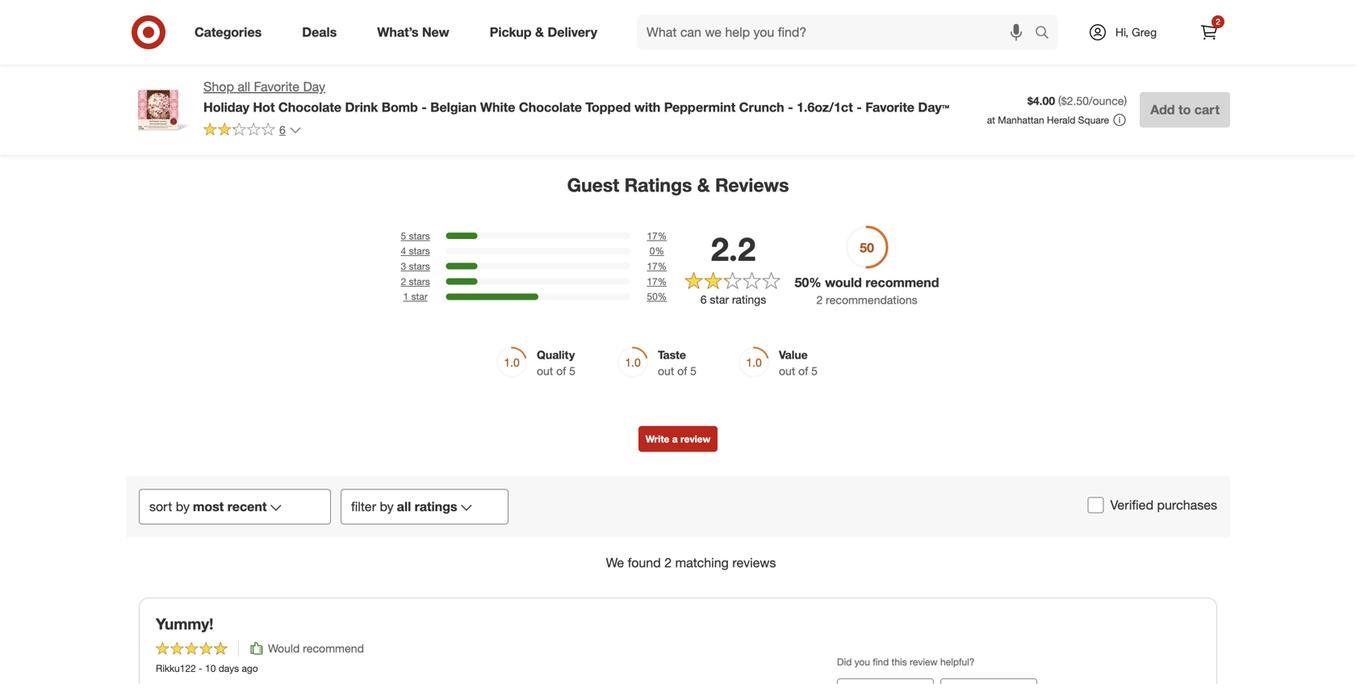 Task type: describe. For each thing, give the bounding box(es) containing it.
& inside merci holiday assorted european milk & dark chocolates - 8.8oz
[[541, 20, 548, 34]]

chocolate down day
[[279, 99, 342, 115]]

rocher
[[669, 6, 706, 20]]

write a review button
[[639, 426, 718, 452]]

nutrition
[[169, 6, 212, 20]]

write
[[646, 433, 670, 445]]

finest
[[826, 6, 857, 20]]

1 horizontal spatial review
[[910, 656, 938, 668]]

value
[[779, 348, 808, 362]]

% for 2 stars
[[658, 275, 667, 287]]

(
[[1059, 94, 1062, 108]]

- inside ferrero rocher holiday chocolate gift box - 5.3oz sponsored
[[730, 20, 734, 34]]

jojo's dark chocolate bites macadamia nuts - 3.6oz sponsored
[[959, 6, 1081, 60]]

out for quality out of 5
[[537, 364, 553, 378]]

assortment
[[860, 6, 919, 20]]

50 % would recommend 2 recommendations
[[795, 275, 940, 307]]

merci for european
[[465, 6, 494, 20]]

with
[[635, 99, 661, 115]]

most
[[193, 499, 224, 514]]

30.1oz
[[393, 34, 427, 48]]

shop
[[204, 79, 234, 94]]

add
[[1151, 102, 1176, 118]]

european inside merci holiday assorted european milk & dark chocolates - 8.8oz
[[465, 20, 514, 34]]

bag
[[362, 34, 382, 48]]

write a review
[[646, 433, 711, 445]]

What can we help you find? suggestions appear below search field
[[637, 15, 1039, 50]]

- right bomb
[[422, 99, 427, 115]]

of for value out of 5
[[799, 364, 809, 378]]

17 % for 5 stars
[[647, 230, 667, 242]]

3 stars
[[401, 260, 430, 272]]

- inside the hershey's kisses candy cane flavored holiday candy bulk bag - 30.1oz
[[385, 34, 390, 48]]

by for sort by
[[176, 499, 190, 514]]

bomb
[[382, 99, 418, 115]]

nuts
[[1050, 20, 1074, 34]]

what's new
[[377, 24, 450, 40]]

review inside button
[[681, 433, 711, 445]]

sort
[[149, 499, 172, 514]]

- right crunch in the right of the page
[[788, 99, 794, 115]]

search button
[[1028, 15, 1067, 53]]

% for 5 stars
[[658, 230, 667, 242]]

merci finest assortment of european chocolates, candy gift box - 16ct/7oz sponsored
[[795, 6, 927, 60]]

yummy!
[[156, 615, 214, 633]]

shop all favorite day holiday hot chocolate drink bomb - belgian white chocolate topped with peppermint crunch - 1.6oz/1ct - favorite day™
[[204, 79, 950, 115]]

stars for 4 stars
[[409, 245, 430, 257]]

bulk
[[336, 34, 359, 48]]

hi,
[[1116, 25, 1129, 39]]

holiday inside ferrero rocher holiday chocolate gift box - 5.3oz sponsored
[[709, 6, 747, 20]]

% inside 50 % would recommend 2 recommendations
[[809, 275, 822, 290]]

this
[[892, 656, 907, 668]]

white
[[480, 99, 516, 115]]

box inside ferrero rocher holiday chocolate gift box - 5.3oz sponsored
[[706, 20, 726, 34]]

chocolate right white
[[519, 99, 582, 115]]

- right 1.6oz/1ct
[[857, 99, 862, 115]]

$2.50
[[1062, 94, 1089, 108]]

1 vertical spatial favorite
[[866, 99, 915, 115]]

5 for value out of 5
[[812, 364, 818, 378]]

would
[[825, 275, 862, 290]]

stars for 5 stars
[[409, 230, 430, 242]]

manhattan
[[998, 114, 1045, 126]]

1
[[403, 291, 409, 303]]

dark inside jojo's dark chocolate bites macadamia nuts - 3.6oz sponsored
[[1000, 6, 1024, 20]]

2 down 3
[[401, 275, 406, 287]]

box inside merci finest assortment of european chocolates, candy gift box - 16ct/7oz sponsored
[[852, 34, 872, 48]]

rikku122
[[156, 662, 196, 674]]

1 star
[[403, 291, 428, 303]]

rikku122 - 10 days ago
[[156, 662, 258, 674]]

17 for 2 stars
[[647, 275, 658, 287]]

day™
[[919, 99, 950, 115]]

$4.00
[[1028, 94, 1056, 108]]

spearmint regular strength - 0.49oz sponsored
[[1124, 6, 1219, 46]]

you
[[855, 656, 871, 668]]

quest
[[136, 6, 166, 20]]

17 % for 2 stars
[[647, 275, 667, 287]]

purchases
[[1158, 497, 1218, 513]]

regular
[[1180, 6, 1219, 20]]

Verified purchases checkbox
[[1088, 497, 1105, 513]]

)
[[1125, 94, 1128, 108]]

5 for quality out of 5
[[569, 364, 576, 378]]

3.6oz
[[959, 34, 987, 48]]

found
[[628, 555, 661, 570]]

merci holiday assorted european milk & dark chocolates - 8.8oz
[[465, 6, 584, 48]]

- inside jojo's dark chocolate bites macadamia nuts - 3.6oz sponsored
[[1077, 20, 1081, 34]]

2 right 0.49oz
[[1216, 17, 1221, 27]]

jojo's
[[959, 6, 997, 20]]

2 inside 50 % would recommend 2 recommendations
[[817, 293, 823, 307]]

% for 1 star
[[658, 291, 667, 303]]

4 stars
[[401, 245, 430, 257]]

1 vertical spatial ratings
[[415, 499, 457, 514]]

search
[[1028, 26, 1067, 42]]

flavored
[[330, 20, 374, 34]]

candy for hershey's kisses candy cane flavored holiday candy bulk bag - 30.1oz
[[300, 34, 333, 48]]

chocolates,
[[859, 20, 920, 34]]

we found 2 matching reviews
[[606, 555, 776, 570]]

topped
[[586, 99, 631, 115]]

sponsored for 3.6oz
[[959, 48, 1007, 60]]

of for quality out of 5
[[557, 364, 566, 378]]

categories
[[195, 24, 262, 40]]

2 link
[[1192, 15, 1228, 50]]

hershey's kisses candy cane flavored holiday candy bulk bag - 30.1oz
[[300, 6, 427, 48]]

chocolatey
[[136, 20, 193, 34]]

50 %
[[647, 291, 667, 303]]

guest
[[567, 174, 620, 196]]

2 right found at left
[[665, 555, 672, 570]]

0 %
[[650, 245, 665, 257]]

ratings
[[625, 174, 692, 196]]

3
[[401, 260, 406, 272]]

2.2
[[711, 229, 756, 269]]

chocolates
[[465, 34, 523, 48]]

milk
[[517, 20, 538, 34]]

hershey's
[[300, 6, 351, 20]]

% for 3 stars
[[658, 260, 667, 272]]

sponsored inside merci finest assortment of european chocolates, candy gift box - 16ct/7oz sponsored
[[795, 48, 842, 60]]

candies
[[176, 34, 218, 48]]

recent
[[227, 499, 267, 514]]

chocolate inside ferrero rocher holiday chocolate gift box - 5.3oz sponsored
[[630, 20, 682, 34]]

- inside merci finest assortment of european chocolates, candy gift box - 16ct/7oz sponsored
[[875, 34, 880, 48]]



Task type: vqa. For each thing, say whether or not it's contained in the screenshot.
John
no



Task type: locate. For each thing, give the bounding box(es) containing it.
out down quality
[[537, 364, 553, 378]]

merci up "chocolates"
[[465, 6, 494, 20]]

0 horizontal spatial star
[[411, 291, 428, 303]]

ferrero
[[630, 6, 666, 20]]

0 horizontal spatial ratings
[[415, 499, 457, 514]]

merci holiday assorted european milk & dark chocolates - 8.8oz link
[[465, 0, 598, 60]]

all right shop
[[238, 79, 250, 94]]

0 horizontal spatial merci
[[465, 6, 494, 20]]

0 vertical spatial 17 %
[[647, 230, 667, 242]]

3 stars from the top
[[409, 260, 430, 272]]

by right sort
[[176, 499, 190, 514]]

gift down finest
[[831, 34, 849, 48]]

0 horizontal spatial all
[[238, 79, 250, 94]]

- left 4ct
[[221, 34, 225, 48]]

stars down 5 stars
[[409, 245, 430, 257]]

by right "filter"
[[380, 499, 394, 514]]

deals link
[[288, 15, 357, 50]]

- inside quest nutrition chocolatey peanut coated candies - 4ct sponsored
[[221, 34, 225, 48]]

of
[[795, 20, 804, 34], [557, 364, 566, 378], [678, 364, 687, 378], [799, 364, 809, 378]]

0
[[650, 245, 655, 257]]

square
[[1079, 114, 1110, 126]]

by for filter by
[[380, 499, 394, 514]]

ratings
[[732, 292, 767, 306], [415, 499, 457, 514]]

star down 2.2
[[710, 292, 729, 306]]

0 horizontal spatial candy
[[300, 34, 333, 48]]

sponsored inside ferrero rocher holiday chocolate gift box - 5.3oz sponsored
[[630, 48, 678, 60]]

17
[[647, 230, 658, 242], [647, 260, 658, 272], [647, 275, 658, 287]]

box down finest
[[852, 34, 872, 48]]

at
[[987, 114, 996, 126]]

ratings down 2.2
[[732, 292, 767, 306]]

image of holiday hot chocolate drink bomb - belgian white chocolate topped with peppermint crunch - 1.6oz/1ct - favorite day™ image
[[126, 78, 191, 142]]

of down value
[[799, 364, 809, 378]]

- right the 'bag'
[[385, 34, 390, 48]]

5 for taste out of 5
[[691, 364, 697, 378]]

favorite left day™
[[866, 99, 915, 115]]

6 for 6
[[279, 123, 286, 137]]

10
[[205, 662, 216, 674]]

1 vertical spatial review
[[910, 656, 938, 668]]

out for value out of 5
[[779, 364, 796, 378]]

2 merci from the left
[[795, 6, 823, 20]]

0 vertical spatial 6
[[279, 123, 286, 137]]

1 merci from the left
[[465, 6, 494, 20]]

sponsored inside jojo's dark chocolate bites macadamia nuts - 3.6oz sponsored
[[959, 48, 1007, 60]]

of down taste
[[678, 364, 687, 378]]

0 horizontal spatial out
[[537, 364, 553, 378]]

- left 16ct/7oz
[[875, 34, 880, 48]]

taste out of 5
[[658, 348, 697, 378]]

1 horizontal spatial all
[[397, 499, 411, 514]]

sponsored inside spearmint regular strength - 0.49oz sponsored
[[1124, 34, 1172, 46]]

of for taste out of 5
[[678, 364, 687, 378]]

stars
[[409, 230, 430, 242], [409, 245, 430, 257], [409, 260, 430, 272], [409, 275, 430, 287]]

- left 0.49oz
[[1170, 20, 1175, 34]]

pickup & delivery
[[490, 24, 598, 40]]

chocolate up 'with'
[[630, 20, 682, 34]]

european
[[465, 20, 514, 34], [808, 20, 856, 34]]

hi, greg
[[1116, 25, 1157, 39]]

1 vertical spatial 17 %
[[647, 260, 667, 272]]

17 down 0
[[647, 260, 658, 272]]

6 inside '6' link
[[279, 123, 286, 137]]

recommend right would
[[303, 641, 364, 655]]

out inside quality out of 5
[[537, 364, 553, 378]]

0 vertical spatial review
[[681, 433, 711, 445]]

1 vertical spatial 6
[[701, 292, 707, 306]]

candy down finest
[[795, 34, 827, 48]]

european left milk
[[465, 20, 514, 34]]

1 horizontal spatial european
[[808, 20, 856, 34]]

box
[[706, 20, 726, 34], [852, 34, 872, 48]]

50 down 0
[[647, 291, 658, 303]]

greg
[[1132, 25, 1157, 39]]

out down value
[[779, 364, 796, 378]]

0 horizontal spatial dark
[[551, 20, 575, 34]]

new
[[422, 24, 450, 40]]

- left 10
[[199, 662, 202, 674]]

verified
[[1111, 497, 1154, 513]]

star
[[411, 291, 428, 303], [710, 292, 729, 306]]

peanut
[[196, 20, 232, 34]]

1.6oz/1ct
[[797, 99, 853, 115]]

reviews
[[715, 174, 789, 196]]

holiday inside merci holiday assorted european milk & dark chocolates - 8.8oz
[[497, 6, 535, 20]]

2 european from the left
[[808, 20, 856, 34]]

candy
[[390, 6, 423, 20], [300, 34, 333, 48], [795, 34, 827, 48]]

holiday inside the hershey's kisses candy cane flavored holiday candy bulk bag - 30.1oz
[[377, 20, 415, 34]]

chocolate inside jojo's dark chocolate bites macadamia nuts - 3.6oz sponsored
[[1027, 6, 1079, 20]]

filter
[[351, 499, 376, 514]]

helpful?
[[941, 656, 975, 668]]

2 17 % from the top
[[647, 260, 667, 272]]

stars for 3 stars
[[409, 260, 430, 272]]

1 horizontal spatial by
[[380, 499, 394, 514]]

6 star ratings
[[701, 292, 767, 306]]

2 stars from the top
[[409, 245, 430, 257]]

sponsored for 4ct
[[136, 48, 183, 60]]

2 horizontal spatial candy
[[795, 34, 827, 48]]

european left chocolates,
[[808, 20, 856, 34]]

17 up 50 %
[[647, 275, 658, 287]]

merci
[[465, 6, 494, 20], [795, 6, 823, 20]]

all
[[238, 79, 250, 94], [397, 499, 411, 514]]

% for 4 stars
[[655, 245, 665, 257]]

drink
[[345, 99, 378, 115]]

4 stars from the top
[[409, 275, 430, 287]]

5 stars
[[401, 230, 430, 242]]

1 horizontal spatial out
[[658, 364, 675, 378]]

chocolate
[[1027, 6, 1079, 20], [630, 20, 682, 34], [279, 99, 342, 115], [519, 99, 582, 115]]

of inside the taste out of 5
[[678, 364, 687, 378]]

2 by from the left
[[380, 499, 394, 514]]

16ct/7oz
[[883, 34, 927, 48]]

17 % down 0 %
[[647, 260, 667, 272]]

gift inside merci finest assortment of european chocolates, candy gift box - 16ct/7oz sponsored
[[831, 34, 849, 48]]

candy inside merci finest assortment of european chocolates, candy gift box - 16ct/7oz sponsored
[[795, 34, 827, 48]]

1 horizontal spatial candy
[[390, 6, 423, 20]]

17 % for 3 stars
[[647, 260, 667, 272]]

3 17 % from the top
[[647, 275, 667, 287]]

dark
[[1000, 6, 1024, 20], [551, 20, 575, 34]]

0 vertical spatial 17
[[647, 230, 658, 242]]

1 horizontal spatial 6
[[701, 292, 707, 306]]

review right a
[[681, 433, 711, 445]]

2 horizontal spatial out
[[779, 364, 796, 378]]

box right "rocher" in the top of the page
[[706, 20, 726, 34]]

belgian
[[431, 99, 477, 115]]

50 for 50 %
[[647, 291, 658, 303]]

17 % up 50 %
[[647, 275, 667, 287]]

/ounce
[[1089, 94, 1125, 108]]

ferrero rocher holiday chocolate gift box - 5.3oz sponsored
[[630, 6, 747, 60]]

merci inside merci finest assortment of european chocolates, candy gift box - 16ct/7oz sponsored
[[795, 6, 823, 20]]

5 inside the taste out of 5
[[691, 364, 697, 378]]

european inside merci finest assortment of european chocolates, candy gift box - 16ct/7oz sponsored
[[808, 20, 856, 34]]

review right this
[[910, 656, 938, 668]]

3 17 from the top
[[647, 275, 658, 287]]

50
[[795, 275, 809, 290], [647, 291, 658, 303]]

1 vertical spatial recommend
[[303, 641, 364, 655]]

1 horizontal spatial ratings
[[732, 292, 767, 306]]

0 vertical spatial favorite
[[254, 79, 300, 94]]

out
[[537, 364, 553, 378], [658, 364, 675, 378], [779, 364, 796, 378]]

- left 8.8oz
[[526, 34, 530, 48]]

1 horizontal spatial recommend
[[866, 275, 940, 290]]

what's
[[377, 24, 419, 40]]

2 vertical spatial 17
[[647, 275, 658, 287]]

17 %
[[647, 230, 667, 242], [647, 260, 667, 272], [647, 275, 667, 287]]

1 17 % from the top
[[647, 230, 667, 242]]

stars for 2 stars
[[409, 275, 430, 287]]

holiday inside shop all favorite day holiday hot chocolate drink bomb - belgian white chocolate topped with peppermint crunch - 1.6oz/1ct - favorite day™
[[204, 99, 249, 115]]

star right 1
[[411, 291, 428, 303]]

dark inside merci holiday assorted european milk & dark chocolates - 8.8oz
[[551, 20, 575, 34]]

1 17 from the top
[[647, 230, 658, 242]]

coated
[[136, 34, 173, 48]]

6 for 6 star ratings
[[701, 292, 707, 306]]

1 out from the left
[[537, 364, 553, 378]]

guest ratings & reviews
[[567, 174, 789, 196]]

5.3oz
[[630, 34, 657, 48]]

out inside the taste out of 5
[[658, 364, 675, 378]]

3 out from the left
[[779, 364, 796, 378]]

1 horizontal spatial box
[[852, 34, 872, 48]]

0 vertical spatial all
[[238, 79, 250, 94]]

2 out from the left
[[658, 364, 675, 378]]

merci for of
[[795, 6, 823, 20]]

- inside merci holiday assorted european milk & dark chocolates - 8.8oz
[[526, 34, 530, 48]]

- right nuts
[[1077, 20, 1081, 34]]

reviews
[[733, 555, 776, 570]]

0 horizontal spatial recommend
[[303, 641, 364, 655]]

add to cart
[[1151, 102, 1220, 118]]

- right "rocher" in the top of the page
[[730, 20, 734, 34]]

stars up 2 stars
[[409, 260, 430, 272]]

5 inside quality out of 5
[[569, 364, 576, 378]]

star for 6
[[710, 292, 729, 306]]

candy down hershey's at left top
[[300, 34, 333, 48]]

all right "filter"
[[397, 499, 411, 514]]

1 horizontal spatial gift
[[831, 34, 849, 48]]

categories link
[[181, 15, 282, 50]]

0 horizontal spatial 50
[[647, 291, 658, 303]]

1 by from the left
[[176, 499, 190, 514]]

chocolate up search
[[1027, 6, 1079, 20]]

gift inside ferrero rocher holiday chocolate gift box - 5.3oz sponsored
[[685, 20, 703, 34]]

17 for 3 stars
[[647, 260, 658, 272]]

bites
[[959, 20, 985, 34]]

1 vertical spatial 17
[[647, 260, 658, 272]]

star for 1
[[411, 291, 428, 303]]

add to cart button
[[1140, 92, 1231, 128]]

0 horizontal spatial gift
[[685, 20, 703, 34]]

17 up 0
[[647, 230, 658, 242]]

0 horizontal spatial favorite
[[254, 79, 300, 94]]

6 link
[[204, 122, 302, 140]]

stars down 3 stars
[[409, 275, 430, 287]]

crunch
[[739, 99, 785, 115]]

pickup
[[490, 24, 532, 40]]

find
[[873, 656, 889, 668]]

0 vertical spatial ratings
[[732, 292, 767, 306]]

quality
[[537, 348, 575, 362]]

2 left recommendations
[[817, 293, 823, 307]]

peppermint
[[664, 99, 736, 115]]

quest nutrition chocolatey peanut coated candies - 4ct sponsored
[[136, 6, 244, 60]]

would
[[268, 641, 300, 655]]

17 for 5 stars
[[647, 230, 658, 242]]

favorite up hot
[[254, 79, 300, 94]]

sponsored for 5.3oz
[[630, 48, 678, 60]]

by
[[176, 499, 190, 514], [380, 499, 394, 514]]

0 horizontal spatial by
[[176, 499, 190, 514]]

review
[[681, 433, 711, 445], [910, 656, 938, 668]]

out inside value out of 5
[[779, 364, 796, 378]]

candy for merci finest assortment of european chocolates, candy gift box - 16ct/7oz sponsored
[[795, 34, 827, 48]]

merci inside merci holiday assorted european milk & dark chocolates - 8.8oz
[[465, 6, 494, 20]]

of inside quality out of 5
[[557, 364, 566, 378]]

2 vertical spatial 17 %
[[647, 275, 667, 287]]

recommend up recommendations
[[866, 275, 940, 290]]

to
[[1179, 102, 1191, 118]]

0 horizontal spatial european
[[465, 20, 514, 34]]

1 horizontal spatial 50
[[795, 275, 809, 290]]

merci left finest
[[795, 6, 823, 20]]

cane
[[300, 20, 327, 34]]

1 horizontal spatial merci
[[795, 6, 823, 20]]

0 vertical spatial recommend
[[866, 275, 940, 290]]

matching
[[676, 555, 729, 570]]

1 horizontal spatial dark
[[1000, 6, 1024, 20]]

of inside value out of 5
[[799, 364, 809, 378]]

5 inside value out of 5
[[812, 364, 818, 378]]

did
[[837, 656, 852, 668]]

0 horizontal spatial review
[[681, 433, 711, 445]]

of down quality
[[557, 364, 566, 378]]

0 horizontal spatial box
[[706, 20, 726, 34]]

1 vertical spatial all
[[397, 499, 411, 514]]

out down taste
[[658, 364, 675, 378]]

all inside shop all favorite day holiday hot chocolate drink bomb - belgian white chocolate topped with peppermint crunch - 1.6oz/1ct - favorite day™
[[238, 79, 250, 94]]

days
[[219, 662, 239, 674]]

1 stars from the top
[[409, 230, 430, 242]]

of inside merci finest assortment of european chocolates, candy gift box - 16ct/7oz sponsored
[[795, 20, 804, 34]]

ratings right "filter"
[[415, 499, 457, 514]]

0.49oz
[[1178, 20, 1212, 34]]

50 left 'would'
[[795, 275, 809, 290]]

ago
[[242, 662, 258, 674]]

gift right 'ferrero'
[[685, 20, 703, 34]]

recommend inside 50 % would recommend 2 recommendations
[[866, 275, 940, 290]]

6
[[279, 123, 286, 137], [701, 292, 707, 306]]

2 stars
[[401, 275, 430, 287]]

1 horizontal spatial favorite
[[866, 99, 915, 115]]

candy up what's new in the left of the page
[[390, 6, 423, 20]]

at manhattan herald square
[[987, 114, 1110, 126]]

- inside spearmint regular strength - 0.49oz sponsored
[[1170, 20, 1175, 34]]

1 european from the left
[[465, 20, 514, 34]]

out for taste out of 5
[[658, 364, 675, 378]]

17 % up 0 %
[[647, 230, 667, 242]]

stars up the 4 stars
[[409, 230, 430, 242]]

of left finest
[[795, 20, 804, 34]]

0 horizontal spatial 6
[[279, 123, 286, 137]]

50 for 50 % would recommend 2 recommendations
[[795, 275, 809, 290]]

verified purchases
[[1111, 497, 1218, 513]]

sponsored inside quest nutrition chocolatey peanut coated candies - 4ct sponsored
[[136, 48, 183, 60]]

1 horizontal spatial star
[[710, 292, 729, 306]]

quality out of 5
[[537, 348, 576, 378]]

spearmint
[[1124, 6, 1177, 20]]

2 17 from the top
[[647, 260, 658, 272]]

50 inside 50 % would recommend 2 recommendations
[[795, 275, 809, 290]]



